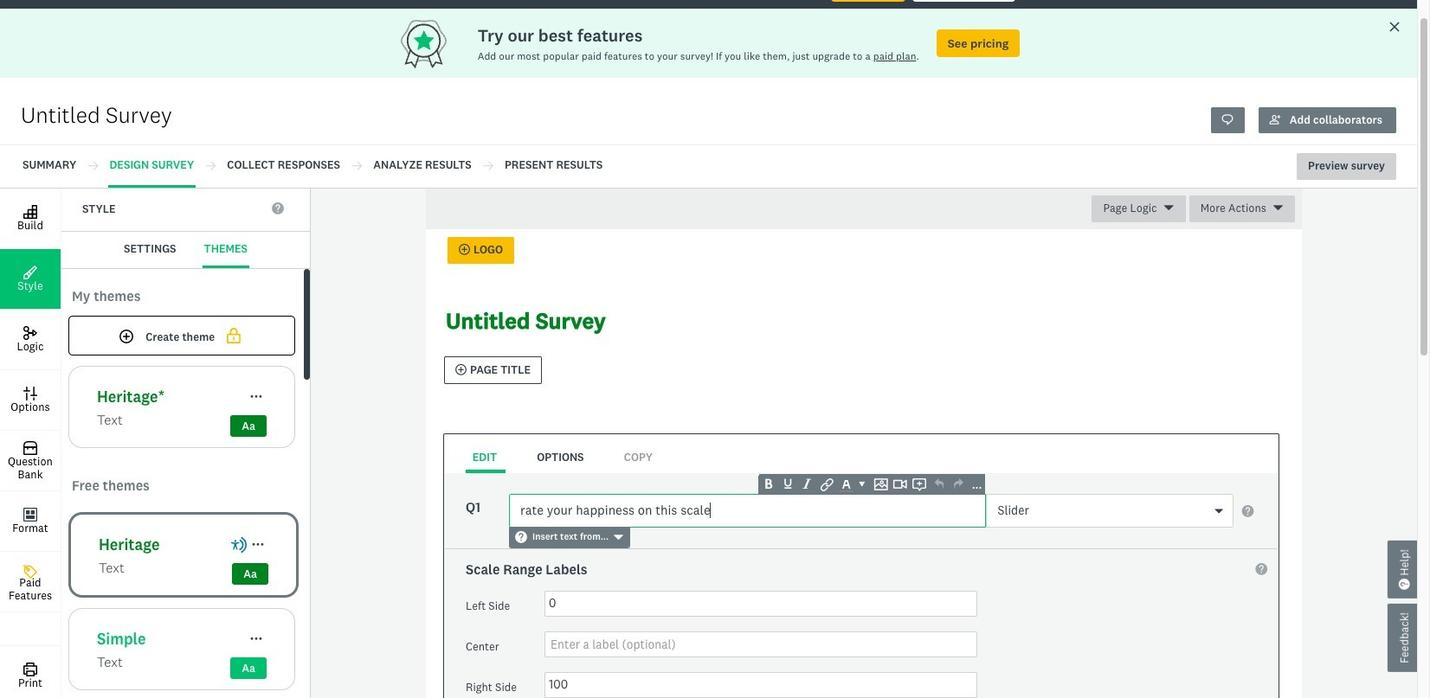 Task type: vqa. For each thing, say whether or not it's contained in the screenshot.
rewards image
yes



Task type: describe. For each thing, give the bounding box(es) containing it.
not filled image
[[224, 326, 244, 345]]

rewards image
[[397, 15, 478, 71]]



